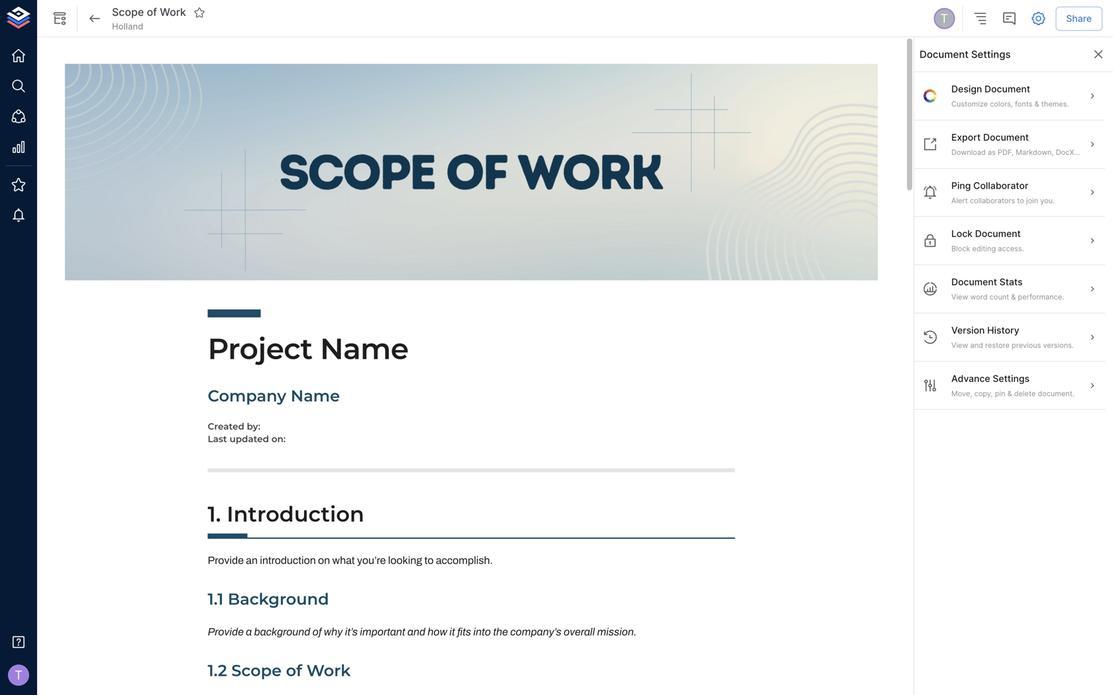 Task type: vqa. For each thing, say whether or not it's contained in the screenshot.


Task type: describe. For each thing, give the bounding box(es) containing it.
version
[[952, 325, 985, 336]]

accomplish.
[[436, 555, 493, 567]]

colors,
[[990, 100, 1013, 108]]

introduction
[[227, 502, 364, 527]]

fits
[[457, 627, 471, 638]]

1 vertical spatial and
[[408, 627, 425, 638]]

2 vertical spatial of
[[286, 662, 302, 681]]

design
[[952, 84, 982, 95]]

on:
[[272, 434, 286, 445]]

design document customize colors, fonts & themes.
[[952, 84, 1069, 108]]

settings image
[[1031, 11, 1047, 27]]

background
[[228, 590, 329, 609]]

block
[[952, 245, 971, 253]]

table of contents image
[[972, 11, 988, 27]]

holland link
[[112, 20, 143, 33]]

fonts
[[1015, 100, 1033, 108]]

0 horizontal spatial work
[[160, 6, 186, 19]]

history
[[988, 325, 1020, 336]]

share button
[[1056, 6, 1103, 31]]

provide for provide an introduction on what you're looking to accomplish.
[[208, 555, 244, 567]]

collaborators
[[970, 196, 1015, 205]]

last
[[208, 434, 227, 445]]

restore
[[985, 341, 1010, 350]]

advance settings move, copy, pin & delete document.
[[952, 373, 1075, 398]]

you're
[[357, 555, 386, 567]]

lock
[[952, 228, 973, 240]]

docx...
[[1056, 148, 1080, 157]]

looking
[[388, 555, 422, 567]]

0 vertical spatial scope
[[112, 6, 144, 19]]

it
[[450, 627, 455, 638]]

mission.
[[597, 627, 637, 638]]

a
[[246, 627, 252, 638]]

version history view and restore previous versions.
[[952, 325, 1074, 350]]

settings for document
[[971, 48, 1011, 60]]

alert
[[952, 196, 968, 205]]

company's
[[510, 627, 562, 638]]

0 vertical spatial t button
[[932, 6, 957, 31]]

markdown,
[[1016, 148, 1054, 157]]

created by: last updated on:
[[208, 421, 286, 445]]

1.
[[208, 502, 221, 527]]

settings for advance
[[993, 373, 1030, 385]]

t for the topmost the t button
[[941, 11, 948, 26]]

lock document block editing access.
[[952, 228, 1024, 253]]

project name
[[208, 331, 409, 367]]

word
[[971, 293, 988, 302]]

copy,
[[975, 390, 993, 398]]

the
[[493, 627, 508, 638]]

an
[[246, 555, 258, 567]]

themes.
[[1041, 100, 1069, 108]]

important
[[360, 627, 405, 638]]

collaborator
[[974, 180, 1029, 191]]

document for lock document
[[975, 228, 1021, 240]]

& for stats
[[1011, 293, 1016, 302]]

0 horizontal spatial of
[[147, 6, 157, 19]]

join
[[1026, 196, 1039, 205]]

2 horizontal spatial of
[[313, 627, 322, 638]]

created
[[208, 421, 244, 432]]

document stats view word count & performance.
[[952, 277, 1064, 302]]

ping
[[952, 180, 971, 191]]

scope of work
[[112, 6, 186, 19]]

company
[[208, 387, 286, 406]]

versions.
[[1043, 341, 1074, 350]]

it's
[[345, 627, 358, 638]]

performance.
[[1018, 293, 1064, 302]]

document inside document stats view word count & performance.
[[952, 277, 997, 288]]

on
[[318, 555, 330, 567]]

editing
[[973, 245, 996, 253]]

company name
[[208, 387, 340, 406]]

why
[[324, 627, 343, 638]]

0 horizontal spatial to
[[425, 555, 434, 567]]

previous
[[1012, 341, 1041, 350]]

introduction
[[260, 555, 316, 567]]

and inside version history view and restore previous versions.
[[971, 341, 983, 350]]

name for project name
[[320, 331, 409, 367]]

1.2 scope of work
[[208, 662, 351, 681]]



Task type: locate. For each thing, give the bounding box(es) containing it.
scope
[[112, 6, 144, 19], [231, 662, 282, 681]]

customize
[[952, 100, 988, 108]]

1.1
[[208, 590, 224, 609]]

&
[[1035, 100, 1039, 108], [1011, 293, 1016, 302], [1008, 390, 1012, 398]]

& for document
[[1035, 100, 1039, 108]]

0 vertical spatial view
[[952, 293, 968, 302]]

document.
[[1038, 390, 1075, 398]]

move,
[[952, 390, 973, 398]]

document settings
[[920, 48, 1011, 60]]

name for company name
[[291, 387, 340, 406]]

go back image
[[87, 11, 103, 27]]

document for export document
[[983, 132, 1029, 143]]

to
[[1017, 196, 1024, 205], [425, 555, 434, 567]]

0 vertical spatial to
[[1017, 196, 1024, 205]]

export document download as pdf, markdown, docx...
[[952, 132, 1080, 157]]

1 horizontal spatial to
[[1017, 196, 1024, 205]]

comments image
[[1002, 11, 1017, 27]]

advance
[[952, 373, 991, 385]]

1 vertical spatial view
[[952, 341, 968, 350]]

show wiki image
[[52, 11, 68, 27]]

2 view from the top
[[952, 341, 968, 350]]

document for design document
[[985, 84, 1031, 95]]

& inside design document customize colors, fonts & themes.
[[1035, 100, 1039, 108]]

count
[[990, 293, 1009, 302]]

document inside design document customize colors, fonts & themes.
[[985, 84, 1031, 95]]

ping collaborator alert collaborators to join you.
[[952, 180, 1055, 205]]

view for version history
[[952, 341, 968, 350]]

view for document stats
[[952, 293, 968, 302]]

provide an introduction on what you're looking to accomplish.
[[208, 555, 493, 567]]

settings inside the advance settings move, copy, pin & delete document.
[[993, 373, 1030, 385]]

to inside ping collaborator alert collaborators to join you.
[[1017, 196, 1024, 205]]

0 vertical spatial of
[[147, 6, 157, 19]]

view down version
[[952, 341, 968, 350]]

access.
[[998, 245, 1024, 253]]

0 vertical spatial and
[[971, 341, 983, 350]]

1 vertical spatial &
[[1011, 293, 1016, 302]]

export
[[952, 132, 981, 143]]

0 vertical spatial name
[[320, 331, 409, 367]]

document inside export document download as pdf, markdown, docx...
[[983, 132, 1029, 143]]

provide left a
[[208, 627, 244, 638]]

0 vertical spatial settings
[[971, 48, 1011, 60]]

1 horizontal spatial of
[[286, 662, 302, 681]]

1 vertical spatial t button
[[4, 661, 33, 691]]

1 horizontal spatial and
[[971, 341, 983, 350]]

settings down table of contents icon
[[971, 48, 1011, 60]]

0 vertical spatial &
[[1035, 100, 1039, 108]]

favorite image
[[193, 7, 205, 18]]

scope right 1.2
[[231, 662, 282, 681]]

1.2
[[208, 662, 227, 681]]

scope up the holland
[[112, 6, 144, 19]]

1 provide from the top
[[208, 555, 244, 567]]

share
[[1066, 13, 1092, 24]]

t for left the t button
[[15, 669, 22, 683]]

into
[[473, 627, 491, 638]]

0 horizontal spatial scope
[[112, 6, 144, 19]]

view inside document stats view word count & performance.
[[952, 293, 968, 302]]

provide
[[208, 555, 244, 567], [208, 627, 244, 638]]

& right "fonts"
[[1035, 100, 1039, 108]]

2 provide from the top
[[208, 627, 244, 638]]

and down version
[[971, 341, 983, 350]]

project
[[208, 331, 312, 367]]

what
[[332, 555, 355, 567]]

as
[[988, 148, 996, 157]]

overall
[[564, 627, 595, 638]]

& for settings
[[1008, 390, 1012, 398]]

of
[[147, 6, 157, 19], [313, 627, 322, 638], [286, 662, 302, 681]]

view inside version history view and restore previous versions.
[[952, 341, 968, 350]]

1 horizontal spatial work
[[307, 662, 351, 681]]

1 horizontal spatial scope
[[231, 662, 282, 681]]

document up pdf,
[[983, 132, 1029, 143]]

document up design
[[920, 48, 969, 60]]

settings
[[971, 48, 1011, 60], [993, 373, 1030, 385]]

0 vertical spatial t
[[941, 11, 948, 26]]

1 horizontal spatial t
[[941, 11, 948, 26]]

of left why
[[313, 627, 322, 638]]

name
[[320, 331, 409, 367], [291, 387, 340, 406]]

& right pin
[[1008, 390, 1012, 398]]

1 horizontal spatial t button
[[932, 6, 957, 31]]

t button
[[932, 6, 957, 31], [4, 661, 33, 691]]

and
[[971, 341, 983, 350], [408, 627, 425, 638]]

delete
[[1014, 390, 1036, 398]]

provide left an
[[208, 555, 244, 567]]

holland
[[112, 21, 143, 31]]

of left favorite icon
[[147, 6, 157, 19]]

1.1 background
[[208, 590, 329, 609]]

0 vertical spatial provide
[[208, 555, 244, 567]]

document
[[920, 48, 969, 60], [985, 84, 1031, 95], [983, 132, 1029, 143], [975, 228, 1021, 240], [952, 277, 997, 288]]

by:
[[247, 421, 260, 432]]

1 vertical spatial name
[[291, 387, 340, 406]]

0 horizontal spatial t button
[[4, 661, 33, 691]]

& right count
[[1011, 293, 1016, 302]]

provide a background of why it's important and how it fits into the company's overall mission.
[[208, 627, 637, 638]]

view
[[952, 293, 968, 302], [952, 341, 968, 350]]

& inside the advance settings move, copy, pin & delete document.
[[1008, 390, 1012, 398]]

you.
[[1041, 196, 1055, 205]]

to left join
[[1017, 196, 1024, 205]]

1 vertical spatial provide
[[208, 627, 244, 638]]

document up colors,
[[985, 84, 1031, 95]]

t
[[941, 11, 948, 26], [15, 669, 22, 683]]

pdf,
[[998, 148, 1014, 157]]

1 vertical spatial of
[[313, 627, 322, 638]]

1. introduction
[[208, 502, 364, 527]]

of down background
[[286, 662, 302, 681]]

work left favorite icon
[[160, 6, 186, 19]]

document up access.
[[975, 228, 1021, 240]]

work
[[160, 6, 186, 19], [307, 662, 351, 681]]

work down why
[[307, 662, 351, 681]]

download
[[952, 148, 986, 157]]

2 vertical spatial &
[[1008, 390, 1012, 398]]

1 vertical spatial to
[[425, 555, 434, 567]]

1 vertical spatial work
[[307, 662, 351, 681]]

and left "how" at bottom
[[408, 627, 425, 638]]

view left word
[[952, 293, 968, 302]]

document inside lock document block editing access.
[[975, 228, 1021, 240]]

pin
[[995, 390, 1006, 398]]

settings up pin
[[993, 373, 1030, 385]]

1 vertical spatial settings
[[993, 373, 1030, 385]]

0 horizontal spatial and
[[408, 627, 425, 638]]

document up word
[[952, 277, 997, 288]]

stats
[[1000, 277, 1023, 288]]

provide for provide a background of why it's important and how it fits into the company's overall mission.
[[208, 627, 244, 638]]

0 horizontal spatial t
[[15, 669, 22, 683]]

how
[[428, 627, 447, 638]]

updated
[[230, 434, 269, 445]]

1 view from the top
[[952, 293, 968, 302]]

1 vertical spatial t
[[15, 669, 22, 683]]

0 vertical spatial work
[[160, 6, 186, 19]]

1 vertical spatial scope
[[231, 662, 282, 681]]

to right looking at left
[[425, 555, 434, 567]]

background
[[254, 627, 310, 638]]

& inside document stats view word count & performance.
[[1011, 293, 1016, 302]]



